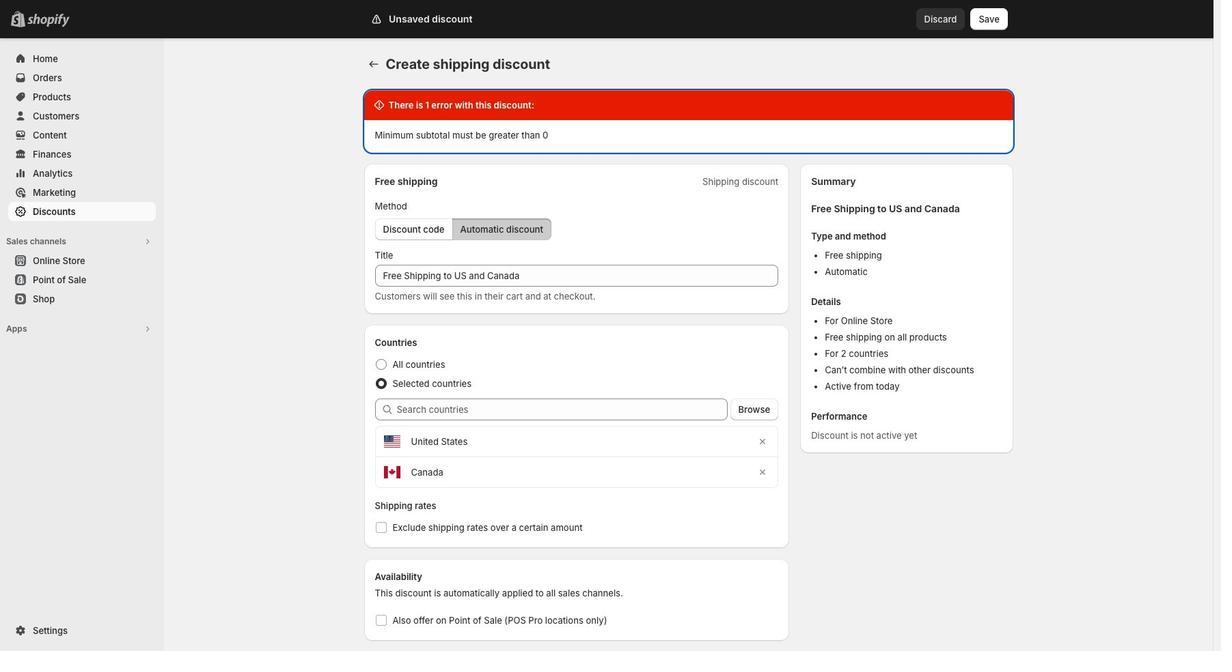 Task type: vqa. For each thing, say whether or not it's contained in the screenshot.
more corresponding to Learn more about products
no



Task type: locate. For each thing, give the bounding box(es) containing it.
Search countries text field
[[397, 399, 728, 421]]

None text field
[[375, 265, 779, 287]]



Task type: describe. For each thing, give the bounding box(es) containing it.
shopify image
[[27, 14, 70, 27]]



